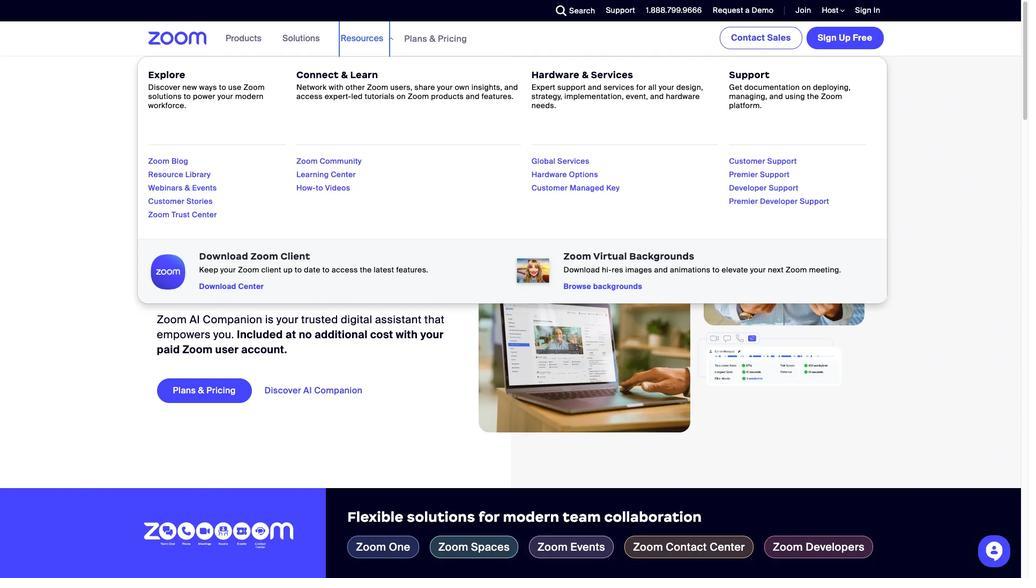 Task type: describe. For each thing, give the bounding box(es) containing it.
demo
[[752, 5, 774, 15]]

that inside ai that makes you more
[[203, 164, 285, 211]]

support
[[557, 83, 586, 92]]

user
[[215, 343, 239, 357]]

paid
[[157, 343, 180, 357]]

zoom contact center tab
[[625, 536, 754, 559]]

center inside zoom blog resource library webinars & events customer stories zoom trust center
[[192, 210, 217, 220]]

plans & pricing inside product information navigation
[[404, 33, 467, 44]]

zoom right the next
[[786, 265, 807, 275]]

zoom inside the included at no additional cost with your paid zoom user account.
[[183, 343, 213, 357]]

hardware options link
[[532, 170, 598, 180]]

fit
[[212, 70, 220, 79]]

flexible solutions for modern team collaboration
[[348, 509, 702, 526]]

sign up free
[[818, 32, 872, 43]]

discover ai companion link
[[265, 379, 379, 403]]

host button
[[822, 5, 845, 16]]

spaces
[[471, 541, 510, 555]]

event,
[[626, 92, 648, 101]]

zoom down the flexible solutions for modern team collaboration
[[538, 541, 568, 555]]

companion for discover
[[314, 385, 363, 397]]

zoom inside zoom community learning center how-to videos
[[296, 157, 318, 166]]

search button
[[548, 0, 598, 21]]

other
[[346, 83, 365, 92]]

flexible solutions for modern team collaboration tab list
[[348, 536, 1000, 559]]

community
[[320, 157, 362, 166]]

learning center link
[[296, 170, 356, 180]]

all
[[648, 83, 657, 92]]

elevate
[[722, 265, 748, 275]]

strategy,
[[532, 92, 562, 101]]

and right insights,
[[504, 83, 518, 92]]

connect & learn network with other zoom users, share your own insights, and access expert-led tutorials on zoom products and features.
[[296, 69, 518, 101]]

modern inside main content
[[503, 509, 559, 526]]

products
[[226, 33, 262, 44]]

1 vertical spatial zoom interface icon image
[[698, 333, 842, 386]]

options
[[569, 170, 598, 180]]

1 vertical spatial pricing
[[207, 385, 236, 397]]

customer support link
[[729, 157, 797, 166]]

center inside zoom community learning center how-to videos
[[331, 170, 356, 180]]

collaboration
[[604, 509, 702, 526]]

webinars & events link
[[148, 183, 217, 193]]

date
[[304, 265, 320, 275]]

and inside support get documentation on deploying, managing, and using the zoom platform.
[[770, 92, 783, 101]]

hardware
[[666, 92, 700, 101]]

plans & pricing inside main content
[[173, 385, 236, 397]]

zoom down collaboration
[[633, 541, 663, 555]]

services inside hardware & services expert support and services for all your design, strategy, implementation, event, and hardware needs.
[[591, 69, 633, 81]]

blog
[[172, 157, 188, 166]]

needs
[[239, 70, 262, 79]]

contact inside zoom contact center tab
[[666, 541, 707, 555]]

hi-
[[602, 265, 612, 275]]

host
[[822, 5, 840, 15]]

flexible
[[348, 509, 404, 526]]

search
[[569, 6, 595, 16]]

animations
[[670, 265, 711, 275]]

zoom blog link
[[148, 157, 188, 166]]

pricing inside product information navigation
[[438, 33, 467, 44]]

customer inside 'global services hardware options customer managed key'
[[532, 183, 568, 193]]

one
[[389, 541, 410, 555]]

products button
[[226, 21, 266, 56]]

join link up meetings "navigation"
[[796, 5, 811, 15]]

your inside download zoom client keep your zoom client up to date to access the latest features.
[[220, 265, 236, 275]]

customer stories link
[[148, 197, 213, 206]]

browse backgrounds link
[[564, 282, 642, 292]]

& inside hardware & services expert support and services for all your design, strategy, implementation, event, and hardware needs.
[[582, 69, 589, 81]]

product information navigation
[[137, 21, 888, 304]]

learning
[[296, 170, 329, 180]]

cost
[[370, 328, 393, 342]]

contact inside contact sales link
[[731, 32, 765, 43]]

developer support link
[[729, 183, 799, 193]]

products
[[431, 92, 464, 101]]

trusted
[[301, 313, 338, 327]]

zoom community learning center how-to videos
[[296, 157, 362, 193]]

zoom trust center link
[[148, 210, 217, 220]]

hardware & services expert support and services for all your design, strategy, implementation, event, and hardware needs.
[[532, 69, 703, 111]]

discover inside main content
[[265, 385, 301, 397]]

videos
[[325, 183, 350, 193]]

download center link
[[199, 282, 264, 292]]

& inside zoom blog resource library webinars & events customer stories zoom trust center
[[185, 183, 190, 193]]

learn more
[[284, 70, 326, 80]]

modern inside the "explore discover new ways to use zoom solutions to power your modern workforce."
[[235, 92, 264, 101]]

zoom right other at the top
[[367, 83, 388, 92]]

sales
[[767, 32, 791, 43]]

zoom left trust
[[148, 210, 170, 220]]

zoom left "products"
[[408, 92, 429, 101]]

resource
[[148, 170, 183, 180]]

platform.
[[729, 101, 762, 111]]

hardware inside hardware & services expert support and services for all your design, strategy, implementation, event, and hardware needs.
[[532, 69, 579, 81]]

next
[[768, 265, 784, 275]]

included
[[237, 328, 283, 342]]

resources button
[[341, 21, 394, 56]]

zoom up client
[[251, 251, 278, 263]]

zoom up browse at the right of the page
[[564, 251, 591, 263]]

companion for zoom
[[203, 313, 262, 327]]

zoom ai companion is your trusted digital assistant that empowers you.
[[157, 313, 445, 342]]

and right support
[[588, 83, 602, 92]]

download center
[[199, 282, 264, 292]]

with inside the included at no additional cost with your paid zoom user account.
[[396, 328, 418, 342]]

deploying,
[[813, 83, 851, 92]]

zoom developers
[[773, 541, 865, 555]]

services inside 'global services hardware options customer managed key'
[[558, 157, 589, 166]]

global services link
[[532, 157, 589, 166]]

to inside zoom community learning center how-to videos
[[316, 183, 323, 193]]

global
[[532, 157, 556, 166]]

implementation,
[[564, 92, 624, 101]]

zoom events tab
[[529, 536, 614, 559]]

customer support premier support developer support premier developer support
[[729, 157, 830, 206]]

the inside support get documentation on deploying, managing, and using the zoom platform.
[[807, 92, 819, 101]]

contact sales
[[731, 32, 791, 43]]

that inside zoom ai companion is your trusted digital assistant that empowers you.
[[424, 313, 445, 327]]

0 vertical spatial zoom interface icon image
[[519, 187, 730, 267]]

plans inside main content
[[173, 385, 196, 397]]

center inside tab
[[710, 541, 745, 555]]

the inside download zoom client keep your zoom client up to date to access the latest features.
[[360, 265, 372, 275]]

to right up
[[295, 265, 302, 275]]

trust
[[172, 210, 190, 220]]

zoom one tab
[[348, 536, 419, 559]]

zoom virtual backgrounds image
[[513, 252, 553, 292]]

premier support link
[[729, 170, 790, 180]]

stories
[[187, 197, 213, 206]]

new
[[182, 83, 197, 92]]

use
[[228, 83, 242, 92]]

meetings navigation
[[718, 21, 886, 51]]

included at no additional cost with your paid zoom user account.
[[157, 328, 444, 357]]

share
[[415, 83, 435, 92]]

team
[[563, 509, 601, 526]]

users,
[[390, 83, 413, 92]]

banner containing explore
[[135, 21, 888, 304]]

at
[[286, 328, 296, 342]]

zoom developers tab
[[764, 536, 873, 559]]

explore
[[148, 69, 185, 81]]

events inside zoom blog resource library webinars & events customer stories zoom trust center
[[192, 183, 217, 193]]

customer managed key link
[[532, 183, 620, 193]]

tools
[[183, 70, 201, 79]]

zoom inside support get documentation on deploying, managing, and using the zoom platform.
[[821, 92, 842, 101]]



Task type: locate. For each thing, give the bounding box(es) containing it.
customer up premier support link
[[729, 157, 765, 166]]

contact sales link
[[720, 27, 802, 49]]

1 horizontal spatial plans & pricing
[[404, 33, 467, 44]]

2 vertical spatial customer
[[148, 197, 185, 206]]

zoom up the learning
[[296, 157, 318, 166]]

your right all
[[659, 83, 674, 92]]

hardware down 'global'
[[532, 170, 567, 180]]

0 vertical spatial download
[[199, 251, 248, 263]]

with down assistant
[[396, 328, 418, 342]]

customer down hardware options link
[[532, 183, 568, 193]]

center
[[331, 170, 356, 180], [192, 210, 217, 220], [238, 282, 264, 292], [710, 541, 745, 555]]

webinars
[[148, 183, 183, 193]]

ai that makes you more
[[157, 164, 419, 252]]

support inside support get documentation on deploying, managing, and using the zoom platform.
[[729, 69, 770, 81]]

solutions
[[282, 33, 320, 44]]

0 horizontal spatial services
[[558, 157, 589, 166]]

customer inside the customer support premier support developer support premier developer support
[[729, 157, 765, 166]]

browse backgrounds
[[564, 282, 642, 292]]

0 horizontal spatial on
[[397, 92, 406, 101]]

empowers
[[157, 328, 211, 342]]

download zoom client image
[[148, 252, 188, 292]]

zoom inside tab
[[356, 541, 386, 555]]

features. inside download zoom client keep your zoom client up to date to access the latest features.
[[396, 265, 428, 275]]

meeting.
[[809, 265, 841, 275]]

discover down account.
[[265, 385, 301, 397]]

0 horizontal spatial plans
[[173, 385, 196, 397]]

0 horizontal spatial companion
[[203, 313, 262, 327]]

to left elevate
[[713, 265, 720, 275]]

developer down 'developer support' link
[[760, 197, 798, 206]]

on
[[802, 83, 811, 92], [397, 92, 406, 101]]

0 vertical spatial pricing
[[438, 33, 467, 44]]

1 horizontal spatial solutions
[[407, 509, 475, 526]]

to left use
[[219, 83, 226, 92]]

and
[[504, 83, 518, 92], [588, 83, 602, 92], [466, 92, 480, 101], [650, 92, 664, 101], [770, 92, 783, 101], [654, 265, 668, 275]]

to left power
[[184, 92, 191, 101]]

events down team
[[570, 541, 605, 555]]

your inside zoom ai companion is your trusted digital assistant that empowers you.
[[277, 313, 299, 327]]

1 vertical spatial premier
[[729, 197, 758, 206]]

plans up connect & learn network with other zoom users, share your own insights, and access expert-led tutorials on zoom products and features.
[[404, 33, 427, 44]]

solutions up zoom spaces tab
[[407, 509, 475, 526]]

access right date in the left of the page
[[332, 265, 358, 275]]

customer
[[729, 157, 765, 166], [532, 183, 568, 193], [148, 197, 185, 206]]

join link
[[788, 0, 814, 21], [796, 5, 811, 15]]

resources
[[341, 33, 383, 44]]

your inside connect & learn network with other zoom users, share your own insights, and access expert-led tutorials on zoom products and features.
[[437, 83, 453, 92]]

managed
[[570, 183, 604, 193]]

ways
[[199, 83, 217, 92]]

ai inside ai that makes you more
[[157, 164, 194, 211]]

learn inside connect & learn network with other zoom users, share your own insights, and access expert-led tutorials on zoom products and features.
[[350, 69, 378, 81]]

your inside zoom virtual backgrounds download hi-res images and animations to elevate your next zoom meeting.
[[750, 265, 766, 275]]

developer down premier support link
[[729, 183, 767, 193]]

how-to videos link
[[296, 183, 350, 193]]

zoom inside the "explore discover new ways to use zoom solutions to power your modern workforce."
[[244, 83, 265, 92]]

your up at
[[277, 313, 299, 327]]

0 horizontal spatial discover
[[148, 83, 180, 92]]

download for zoom
[[199, 251, 248, 263]]

zoom contact center
[[633, 541, 745, 555]]

features. right the own
[[482, 92, 514, 101]]

needs.
[[532, 101, 556, 111]]

res
[[612, 265, 623, 275]]

discover down explore
[[148, 83, 180, 92]]

download for center
[[199, 282, 236, 292]]

your right "ways"
[[217, 92, 233, 101]]

contact down a
[[731, 32, 765, 43]]

discover ai companion
[[265, 385, 363, 397]]

plans down paid
[[173, 385, 196, 397]]

1 horizontal spatial sign
[[855, 5, 872, 15]]

sign left up
[[818, 32, 837, 43]]

modern up zoom events
[[503, 509, 559, 526]]

sign inside button
[[818, 32, 837, 43]]

pricing down user
[[207, 385, 236, 397]]

sign for sign in
[[855, 5, 872, 15]]

in
[[874, 5, 880, 15]]

0 vertical spatial customer
[[729, 157, 765, 166]]

plans
[[404, 33, 427, 44], [173, 385, 196, 397]]

zoom left spaces
[[438, 541, 468, 555]]

zoom one
[[356, 541, 410, 555]]

using
[[785, 92, 805, 101]]

zoom virtual backgrounds download hi-res images and animations to elevate your next zoom meeting.
[[564, 251, 841, 275]]

1 vertical spatial events
[[570, 541, 605, 555]]

contact
[[731, 32, 765, 43], [666, 541, 707, 555]]

for up spaces
[[479, 509, 500, 526]]

request a demo link
[[705, 0, 776, 21], [713, 5, 774, 15]]

0 vertical spatial for
[[636, 83, 646, 92]]

0 horizontal spatial access
[[296, 92, 323, 101]]

zoom down empowers
[[183, 343, 213, 357]]

access down learn more
[[296, 92, 323, 101]]

power
[[193, 92, 215, 101]]

services up hardware options link
[[558, 157, 589, 166]]

solutions inside main content
[[407, 509, 475, 526]]

to left fit
[[203, 70, 210, 79]]

zoom up resource
[[148, 157, 170, 166]]

0 vertical spatial more
[[307, 70, 326, 80]]

1 vertical spatial services
[[558, 157, 589, 166]]

0 vertical spatial services
[[591, 69, 633, 81]]

on inside connect & learn network with other zoom users, share your own insights, and access expert-led tutorials on zoom products and features.
[[397, 92, 406, 101]]

1 horizontal spatial for
[[636, 83, 646, 92]]

banner
[[135, 21, 888, 304]]

premier developer support link
[[729, 197, 830, 206]]

0 vertical spatial solutions
[[148, 92, 182, 101]]

learn up other at the top
[[350, 69, 378, 81]]

zoom left one
[[356, 541, 386, 555]]

features. right latest
[[396, 265, 428, 275]]

2 vertical spatial download
[[199, 282, 236, 292]]

join link left host
[[788, 0, 814, 21]]

and right "products"
[[466, 92, 480, 101]]

0 horizontal spatial contact
[[666, 541, 707, 555]]

events up the stories
[[192, 183, 217, 193]]

documentation
[[744, 83, 800, 92]]

1.888.799.9666
[[646, 5, 702, 15]]

1 horizontal spatial features.
[[482, 92, 514, 101]]

1 horizontal spatial the
[[807, 92, 819, 101]]

2 horizontal spatial customer
[[729, 157, 765, 166]]

and left using
[[770, 92, 783, 101]]

to down learning center link
[[316, 183, 323, 193]]

1 vertical spatial the
[[360, 265, 372, 275]]

global services hardware options customer managed key
[[532, 157, 620, 193]]

services up services
[[591, 69, 633, 81]]

up
[[839, 32, 851, 43]]

images
[[625, 265, 652, 275]]

tutorials
[[365, 92, 395, 101]]

1 vertical spatial that
[[424, 313, 445, 327]]

main content containing ai that makes you more
[[0, 21, 1021, 579]]

1 vertical spatial developer
[[760, 197, 798, 206]]

and right event,
[[650, 92, 664, 101]]

1 vertical spatial sign
[[818, 32, 837, 43]]

events inside zoom events tab
[[570, 541, 605, 555]]

download up browse at the right of the page
[[564, 265, 600, 275]]

1 horizontal spatial companion
[[314, 385, 363, 397]]

0 vertical spatial that
[[203, 164, 285, 211]]

client
[[281, 251, 310, 263]]

0 horizontal spatial pricing
[[207, 385, 236, 397]]

access inside download zoom client keep your zoom client up to date to access the latest features.
[[332, 265, 358, 275]]

with inside connect & learn network with other zoom users, share your own insights, and access expert-led tutorials on zoom products and features.
[[329, 83, 344, 92]]

0 vertical spatial with
[[329, 83, 344, 92]]

download up keep
[[199, 251, 248, 263]]

hardware inside 'global services hardware options customer managed key'
[[532, 170, 567, 180]]

1 vertical spatial plans & pricing
[[173, 385, 236, 397]]

zoom left the developers
[[773, 541, 803, 555]]

1 premier from the top
[[729, 170, 758, 180]]

to right date in the left of the page
[[322, 265, 330, 275]]

request
[[713, 5, 743, 15]]

0 vertical spatial sign
[[855, 5, 872, 15]]

0 horizontal spatial that
[[203, 164, 285, 211]]

sign for sign up free
[[818, 32, 837, 43]]

1 horizontal spatial learn
[[350, 69, 378, 81]]

own
[[455, 83, 470, 92]]

hardware
[[532, 69, 579, 81], [532, 170, 567, 180]]

solutions down explore
[[148, 92, 182, 101]]

0 vertical spatial modern
[[235, 92, 264, 101]]

access inside connect & learn network with other zoom users, share your own insights, and access expert-led tutorials on zoom products and features.
[[296, 92, 323, 101]]

support get documentation on deploying, managing, and using the zoom platform.
[[729, 69, 851, 111]]

zoom interface icon image
[[519, 187, 730, 267], [698, 333, 842, 386]]

zoom down needs at top
[[244, 83, 265, 92]]

1 vertical spatial download
[[564, 265, 600, 275]]

customer inside zoom blog resource library webinars & events customer stories zoom trust center
[[148, 197, 185, 206]]

0 horizontal spatial events
[[192, 183, 217, 193]]

on right the "tutorials" at the left top
[[397, 92, 406, 101]]

account.
[[241, 343, 287, 357]]

the left latest
[[360, 265, 372, 275]]

your inside the "explore discover new ways to use zoom solutions to power your modern workforce."
[[217, 92, 233, 101]]

services
[[604, 83, 634, 92]]

on inside support get documentation on deploying, managing, and using the zoom platform.
[[802, 83, 811, 92]]

sign up free button
[[807, 27, 884, 49]]

your left the next
[[750, 265, 766, 275]]

solutions inside the "explore discover new ways to use zoom solutions to power your modern workforce."
[[148, 92, 182, 101]]

for inside hardware & services expert support and services for all your design, strategy, implementation, event, and hardware needs.
[[636, 83, 646, 92]]

is
[[265, 313, 274, 327]]

free
[[853, 32, 872, 43]]

0 horizontal spatial solutions
[[148, 92, 182, 101]]

network
[[296, 83, 327, 92]]

0 vertical spatial hardware
[[532, 69, 579, 81]]

0 vertical spatial plans
[[404, 33, 427, 44]]

plans & pricing down user
[[173, 385, 236, 397]]

the right using
[[807, 92, 819, 101]]

1 horizontal spatial customer
[[532, 183, 568, 193]]

zoom blog resource library webinars & events customer stories zoom trust center
[[148, 157, 217, 220]]

resource library link
[[148, 170, 211, 180]]

0 horizontal spatial plans & pricing
[[173, 385, 236, 397]]

insights,
[[472, 83, 502, 92]]

premier down customer support link
[[729, 170, 758, 180]]

your up download center
[[220, 265, 236, 275]]

& inside connect & learn network with other zoom users, share your own insights, and access expert-led tutorials on zoom products and features.
[[341, 69, 348, 81]]

zoom spaces tab
[[430, 536, 518, 559]]

your inside the included at no additional cost with your paid zoom user account.
[[420, 328, 444, 342]]

1 vertical spatial plans
[[173, 385, 196, 397]]

1 horizontal spatial that
[[424, 313, 445, 327]]

2 premier from the top
[[729, 197, 758, 206]]

1 vertical spatial hardware
[[532, 170, 567, 180]]

1 horizontal spatial services
[[591, 69, 633, 81]]

sign in link
[[847, 0, 886, 21], [855, 5, 880, 15]]

plans & pricing up the share
[[404, 33, 467, 44]]

1 vertical spatial for
[[479, 509, 500, 526]]

1 horizontal spatial events
[[570, 541, 605, 555]]

download inside download zoom client keep your zoom client up to date to access the latest features.
[[199, 251, 248, 263]]

1 vertical spatial features.
[[396, 265, 428, 275]]

latest
[[374, 265, 394, 275]]

join
[[796, 5, 811, 15]]

1 vertical spatial contact
[[666, 541, 707, 555]]

1 vertical spatial with
[[396, 328, 418, 342]]

0 vertical spatial access
[[296, 92, 323, 101]]

zoom inside zoom ai companion is your trusted digital assistant that empowers you.
[[157, 313, 187, 327]]

customer down webinars
[[148, 197, 185, 206]]

get
[[729, 83, 742, 92]]

1 horizontal spatial contact
[[731, 32, 765, 43]]

0 horizontal spatial features.
[[396, 265, 428, 275]]

more inside ai that makes you more
[[238, 205, 337, 252]]

explore discover new ways to use zoom solutions to power your modern workforce.
[[148, 69, 265, 111]]

digital
[[341, 313, 372, 327]]

1 vertical spatial access
[[332, 265, 358, 275]]

0 vertical spatial the
[[807, 92, 819, 101]]

1 vertical spatial companion
[[314, 385, 363, 397]]

1 vertical spatial customer
[[532, 183, 568, 193]]

0 vertical spatial features.
[[482, 92, 514, 101]]

zoom logo image
[[148, 32, 207, 45]]

your inside hardware & services expert support and services for all your design, strategy, implementation, event, and hardware needs.
[[659, 83, 674, 92]]

1 horizontal spatial with
[[396, 328, 418, 342]]

contact down collaboration
[[666, 541, 707, 555]]

sign in
[[855, 5, 880, 15]]

more up network
[[307, 70, 326, 80]]

1 horizontal spatial pricing
[[438, 33, 467, 44]]

0 vertical spatial premier
[[729, 170, 758, 180]]

pricing up the own
[[438, 33, 467, 44]]

more up up
[[238, 205, 337, 252]]

learn up network
[[284, 70, 305, 80]]

with down right image
[[329, 83, 344, 92]]

expert-
[[325, 92, 351, 101]]

and inside zoom virtual backgrounds download hi-res images and animations to elevate your next zoom meeting.
[[654, 265, 668, 275]]

hardware up the 'expert' at the right of page
[[532, 69, 579, 81]]

solutions button
[[282, 21, 325, 56]]

& inside main content
[[198, 385, 204, 397]]

your right fit
[[222, 70, 237, 79]]

1 horizontal spatial on
[[802, 83, 811, 92]]

modern down needs at top
[[235, 92, 264, 101]]

0 horizontal spatial sign
[[818, 32, 837, 43]]

expert
[[532, 83, 555, 92]]

1 vertical spatial discover
[[265, 385, 301, 397]]

0 horizontal spatial for
[[479, 509, 500, 526]]

access
[[296, 92, 323, 101], [332, 265, 358, 275]]

0 horizontal spatial modern
[[235, 92, 264, 101]]

for left all
[[636, 83, 646, 92]]

key
[[606, 183, 620, 193]]

up
[[283, 265, 293, 275]]

1 vertical spatial solutions
[[407, 509, 475, 526]]

0 vertical spatial plans & pricing
[[404, 33, 467, 44]]

to
[[203, 70, 210, 79], [219, 83, 226, 92], [184, 92, 191, 101], [316, 183, 323, 193], [295, 265, 302, 275], [322, 265, 330, 275], [713, 265, 720, 275]]

download down keep
[[199, 282, 236, 292]]

design,
[[676, 83, 703, 92]]

plans inside product information navigation
[[404, 33, 427, 44]]

connect
[[296, 69, 339, 81]]

2 hardware from the top
[[532, 170, 567, 180]]

sign left 'in'
[[855, 5, 872, 15]]

and down the backgrounds
[[654, 265, 668, 275]]

1 horizontal spatial modern
[[503, 509, 559, 526]]

0 vertical spatial developer
[[729, 183, 767, 193]]

zoom unified communication platform image
[[144, 523, 294, 551]]

zoom left client
[[238, 265, 259, 275]]

main content
[[0, 21, 1021, 579]]

led
[[351, 92, 363, 101]]

your left the own
[[437, 83, 453, 92]]

0 vertical spatial discover
[[148, 83, 180, 92]]

download inside zoom virtual backgrounds download hi-res images and animations to elevate your next zoom meeting.
[[564, 265, 600, 275]]

0 vertical spatial companion
[[203, 313, 262, 327]]

discover inside the "explore discover new ways to use zoom solutions to power your modern workforce."
[[148, 83, 180, 92]]

ai inside zoom ai companion is your trusted digital assistant that empowers you.
[[190, 313, 200, 327]]

on left deploying,
[[802, 83, 811, 92]]

zoom up empowers
[[157, 313, 187, 327]]

0 horizontal spatial with
[[329, 83, 344, 92]]

your down assistant
[[420, 328, 444, 342]]

browse
[[564, 282, 591, 292]]

1 hardware from the top
[[532, 69, 579, 81]]

0 horizontal spatial the
[[360, 265, 372, 275]]

1 vertical spatial more
[[238, 205, 337, 252]]

to inside zoom virtual backgrounds download hi-res images and animations to elevate your next zoom meeting.
[[713, 265, 720, 275]]

0 horizontal spatial customer
[[148, 197, 185, 206]]

features. inside connect & learn network with other zoom users, share your own insights, and access expert-led tutorials on zoom products and features.
[[482, 92, 514, 101]]

zoom right using
[[821, 92, 842, 101]]

support link
[[598, 0, 638, 21], [606, 5, 635, 15]]

right image
[[326, 71, 337, 80]]

1 horizontal spatial access
[[332, 265, 358, 275]]

companion inside zoom ai companion is your trusted digital assistant that empowers you.
[[203, 313, 262, 327]]

premier down 'developer support' link
[[729, 197, 758, 206]]

zoom community link
[[296, 157, 362, 166]]

1 horizontal spatial plans
[[404, 33, 427, 44]]

1 vertical spatial modern
[[503, 509, 559, 526]]

no
[[299, 328, 312, 342]]

your
[[222, 70, 237, 79], [437, 83, 453, 92], [659, 83, 674, 92], [217, 92, 233, 101], [220, 265, 236, 275], [750, 265, 766, 275], [277, 313, 299, 327], [420, 328, 444, 342]]

0 vertical spatial events
[[192, 183, 217, 193]]

1 horizontal spatial discover
[[265, 385, 301, 397]]

0 horizontal spatial learn
[[284, 70, 305, 80]]

0 vertical spatial contact
[[731, 32, 765, 43]]



Task type: vqa. For each thing, say whether or not it's contained in the screenshot.
1.888.799.9666
yes



